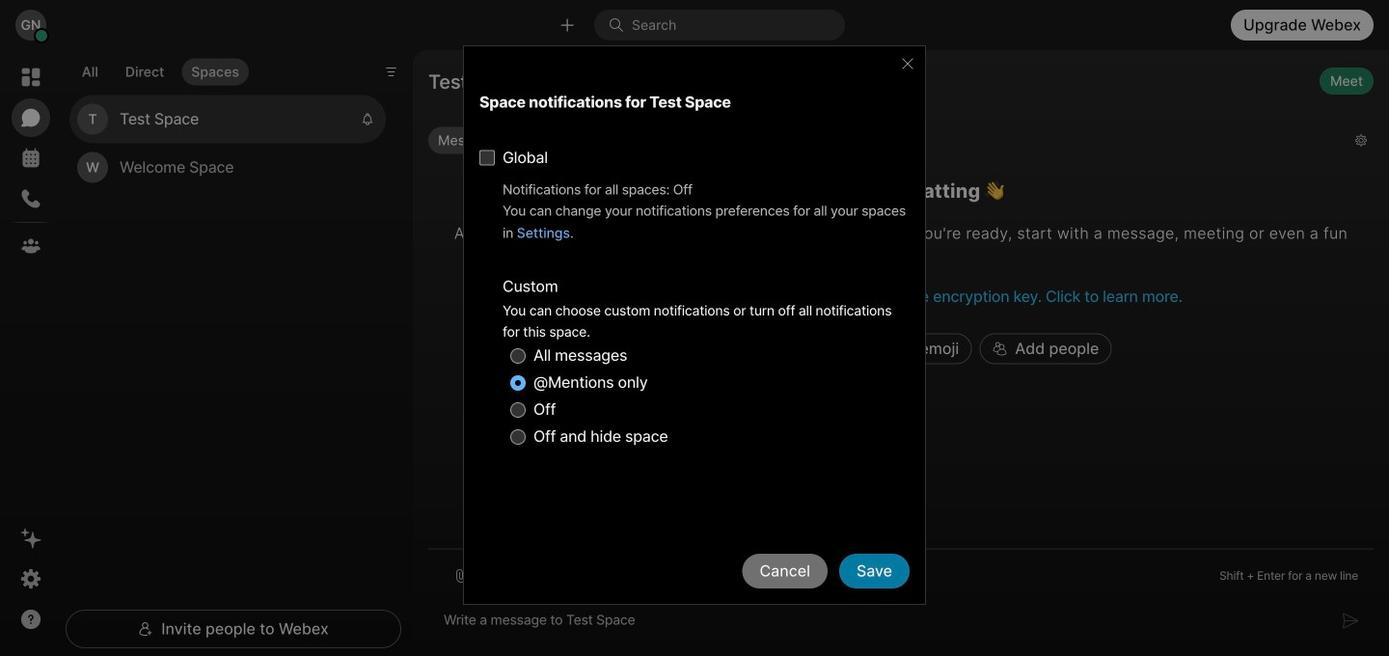 Task type: vqa. For each thing, say whether or not it's contained in the screenshot.
@Mentions only option
yes



Task type: locate. For each thing, give the bounding box(es) containing it.
dialog
[[463, 45, 927, 611]]

All messages radio
[[511, 348, 526, 364]]

navigation
[[0, 50, 62, 656]]

webex tab list
[[12, 58, 50, 265]]

group
[[429, 127, 1341, 158]]

test space, you will be notified of all new messages in this space list item
[[69, 95, 386, 143]]

tab list
[[68, 47, 254, 91]]

@Mentions only radio
[[511, 375, 526, 391]]

option group
[[503, 274, 910, 451]]

Off radio
[[511, 402, 526, 418]]



Task type: describe. For each thing, give the bounding box(es) containing it.
message composer toolbar element
[[429, 550, 1374, 595]]

you will be notified of all new messages in this space image
[[361, 113, 374, 126]]

welcome space list item
[[69, 143, 386, 192]]

Off and hide space radio
[[511, 429, 526, 445]]



